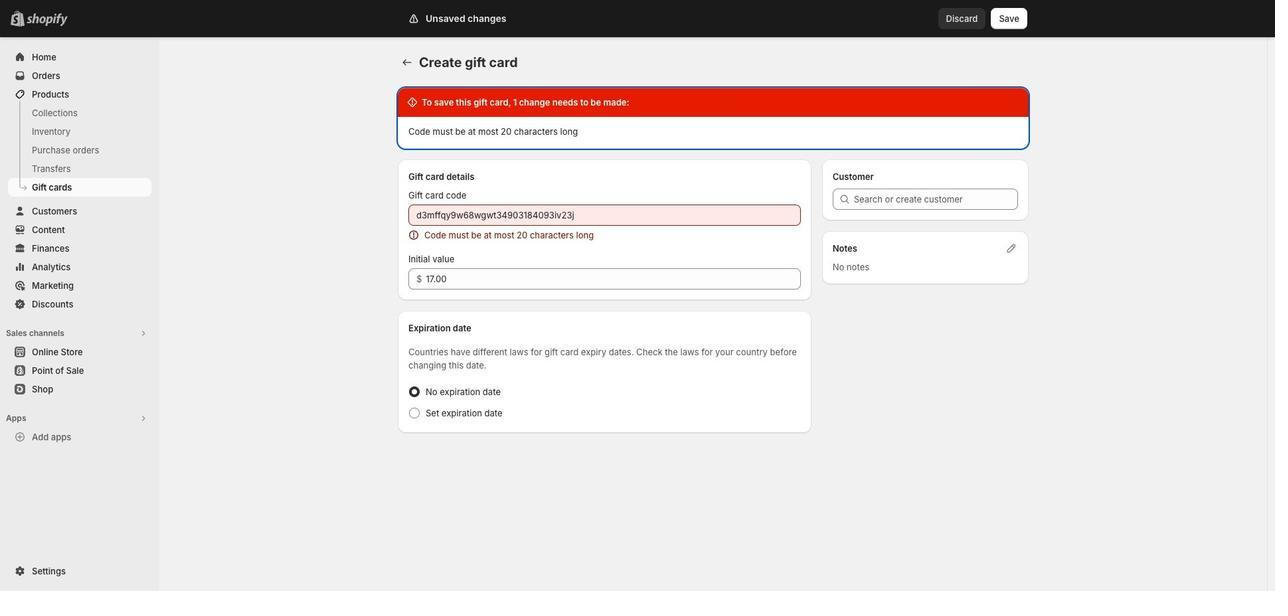 Task type: locate. For each thing, give the bounding box(es) containing it.
  text field
[[426, 268, 801, 290]]

Search or create customer text field
[[854, 189, 1019, 210]]

None text field
[[409, 205, 801, 226]]



Task type: describe. For each thing, give the bounding box(es) containing it.
shopify image
[[29, 13, 70, 27]]



Task type: vqa. For each thing, say whether or not it's contained in the screenshot.
Shopify image
yes



